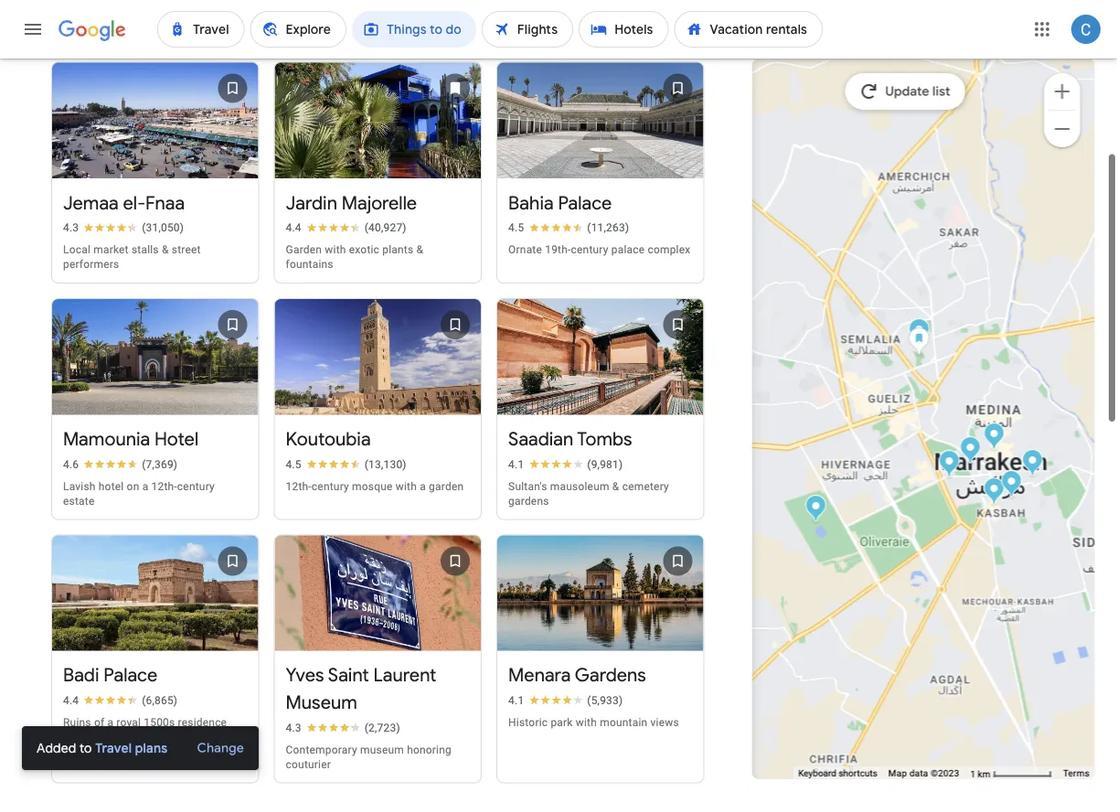 Task type: describe. For each thing, give the bounding box(es) containing it.
yves
[[286, 664, 324, 688]]

0 vertical spatial on
[[86, 30, 99, 43]]

mountain
[[600, 716, 648, 729]]

terms
[[1064, 768, 1090, 779]]

2 12th- from the left
[[286, 480, 312, 493]]

data
[[910, 768, 929, 779]]

saadian
[[509, 428, 574, 451]]

badi
[[63, 664, 99, 688]]

save jemaa el-fnaa to collection image
[[211, 67, 255, 111]]

market
[[93, 244, 129, 257]]

travel
[[95, 740, 132, 756]]

lavish hotel on a 12th-century estate
[[63, 480, 215, 507]]

honoring
[[407, 744, 452, 757]]

sultan's mausoleum & cemetery gardens
[[509, 480, 669, 507]]

12th- inside lavish hotel on a 12th-century estate
[[151, 480, 177, 493]]

(13,130)
[[365, 458, 407, 471]]

contemporary museum honoring couturier
[[286, 744, 452, 771]]

palace for badi palace
[[104, 664, 158, 688]]

travel plans link
[[95, 733, 168, 764]]

save jardin majorelle to collection image
[[434, 67, 478, 111]]

sultan's
[[509, 480, 548, 493]]

1 km button
[[965, 766, 1058, 780]]

menara
[[509, 664, 571, 688]]

estate
[[63, 495, 95, 507]]

km
[[978, 768, 991, 779]]

historic park with mountain views
[[509, 716, 679, 729]]

a inside lavish hotel on a 12th-century estate
[[142, 480, 149, 493]]

jardin majorelle image
[[909, 327, 930, 357]]

19th-
[[545, 244, 571, 257]]

4.4 out of 5 stars from 6,865 reviews image
[[63, 693, 178, 708]]

bahia palace image
[[1022, 449, 1043, 479]]

on inside lavish hotel on a 12th-century estate
[[127, 480, 139, 493]]

based on traveler visits and local insights
[[51, 30, 264, 43]]

local
[[196, 30, 220, 43]]

map data ©2023
[[889, 768, 960, 779]]

4.5 for bahia palace
[[509, 222, 524, 235]]

(5,933)
[[588, 694, 623, 707]]

update list
[[886, 83, 951, 100]]

(31,050)
[[142, 222, 184, 235]]

results
[[641, 5, 676, 17]]

century inside lavish hotel on a 12th-century estate
[[177, 480, 215, 493]]

cemetery
[[623, 480, 669, 493]]

residence
[[178, 716, 227, 729]]

jemaa el-fnaa
[[63, 192, 185, 215]]

menara gardens image
[[806, 495, 827, 525]]

jardin majorelle
[[286, 192, 417, 215]]

museum
[[286, 692, 358, 715]]

about these results
[[576, 5, 676, 17]]

contemporary
[[286, 744, 357, 757]]

keyboard
[[799, 768, 837, 779]]

exotic
[[349, 244, 380, 257]]

laurent
[[374, 664, 437, 688]]

1
[[971, 768, 976, 779]]

gardens
[[575, 664, 646, 688]]

2 horizontal spatial a
[[420, 480, 426, 493]]

badi palace image
[[1001, 470, 1022, 500]]

added to travel plans
[[37, 740, 168, 756]]

ruins
[[63, 716, 91, 729]]

map region
[[713, 47, 1118, 792]]

royal
[[116, 716, 141, 729]]

4.5 for koutoubia
[[286, 458, 302, 471]]

yves saint laurent museum image
[[909, 318, 930, 348]]

el-
[[123, 192, 145, 215]]

update
[[886, 83, 930, 100]]

change
[[197, 740, 244, 756]]

4.3 out of 5 stars from 2,723 reviews image
[[286, 721, 400, 736]]

4.4 for jardin majorelle
[[286, 222, 302, 235]]

lavish
[[63, 480, 96, 493]]

traveler
[[102, 30, 140, 43]]

mosque
[[352, 480, 393, 493]]

museum
[[360, 744, 404, 757]]

tombs
[[577, 428, 633, 451]]

koutoubia image
[[960, 436, 981, 466]]

2 horizontal spatial with
[[576, 716, 597, 729]]

& inside garden with exotic plants & fountains
[[417, 244, 424, 257]]

(6,865)
[[142, 694, 178, 707]]

4.6
[[63, 458, 79, 471]]

4.1 for saadian tombs
[[509, 458, 524, 471]]

saadian tombs image
[[982, 466, 1007, 508]]

plans
[[135, 740, 168, 756]]

saint
[[328, 664, 369, 688]]

jardin
[[286, 192, 338, 215]]

badi palace
[[63, 664, 158, 688]]

yves saint laurent museum
[[286, 664, 437, 715]]

1 km
[[971, 768, 993, 779]]

map
[[889, 768, 908, 779]]

list
[[933, 83, 951, 100]]

save yves saint laurent museum to collection image
[[434, 539, 478, 583]]



Task type: vqa. For each thing, say whether or not it's contained in the screenshot.


Task type: locate. For each thing, give the bounding box(es) containing it.
save mamounia hotel to collection image
[[211, 303, 255, 347]]

4.5 up ornate
[[509, 222, 524, 235]]

4.3 up local
[[63, 222, 79, 235]]

status containing added to
[[22, 726, 1096, 770]]

with inside garden with exotic plants & fountains
[[325, 244, 346, 257]]

shortcuts
[[839, 768, 878, 779]]

palace up the 4.5 out of 5 stars from 11,263 reviews image
[[558, 192, 612, 215]]

1 vertical spatial 4.3
[[286, 722, 302, 735]]

status
[[22, 726, 1096, 770]]

with down (13,130) in the left of the page
[[396, 480, 417, 493]]

street
[[172, 244, 201, 257]]

visits
[[143, 30, 171, 43]]

save badi palace to collection image
[[211, 539, 255, 583]]

palace up 4.4 out of 5 stars from 6,865 reviews image
[[104, 664, 158, 688]]

of
[[94, 716, 105, 729]]

century down 4.5 out of 5 stars from 13,130 reviews image
[[312, 480, 349, 493]]

1 horizontal spatial 4.4
[[286, 222, 302, 235]]

1 vertical spatial palace
[[104, 664, 158, 688]]

& down '(9,981)'
[[613, 480, 620, 493]]

4.6 out of 5 stars from 7,369 reviews image
[[63, 457, 178, 472]]

1 horizontal spatial with
[[396, 480, 417, 493]]

century down (7,369)
[[177, 480, 215, 493]]

0 horizontal spatial century
[[177, 480, 215, 493]]

to
[[80, 740, 92, 756]]

4.1 up the historic
[[509, 694, 524, 707]]

1 vertical spatial 4.5
[[286, 458, 302, 471]]

on right "hotel"
[[127, 480, 139, 493]]

0 horizontal spatial on
[[86, 30, 99, 43]]

ornate
[[509, 244, 542, 257]]

koutoubia
[[286, 428, 371, 451]]

0 horizontal spatial &
[[162, 244, 169, 257]]

1 horizontal spatial a
[[142, 480, 149, 493]]

garden with exotic plants & fountains
[[286, 244, 424, 271]]

keyboard shortcuts
[[799, 768, 878, 779]]

4.1 out of 5 stars from 5,933 reviews image
[[509, 693, 623, 708]]

4.1 inside image
[[509, 458, 524, 471]]

couturier
[[286, 758, 331, 771]]

4.3 up contemporary
[[286, 722, 302, 735]]

(2,723)
[[365, 722, 400, 735]]

menara gardens
[[509, 664, 646, 688]]

hotel
[[155, 428, 199, 451]]

©2023
[[931, 768, 960, 779]]

views
[[651, 716, 679, 729]]

4.4 out of 5 stars from 40,927 reviews image
[[286, 221, 407, 235]]

list
[[44, 44, 712, 791]]

save bahia palace to collection image
[[656, 67, 700, 111]]

12th- down (7,369)
[[151, 480, 177, 493]]

1 horizontal spatial on
[[127, 480, 139, 493]]

4.4
[[286, 222, 302, 235], [63, 694, 79, 707]]

save saadian tombs to collection image
[[656, 303, 700, 347]]

0 horizontal spatial 4.5
[[286, 458, 302, 471]]

with
[[325, 244, 346, 257], [396, 480, 417, 493], [576, 716, 597, 729]]

12th- down 4.5 out of 5 stars from 13,130 reviews image
[[286, 480, 312, 493]]

century
[[571, 244, 609, 257], [177, 480, 215, 493], [312, 480, 349, 493]]

0 vertical spatial 4.1
[[509, 458, 524, 471]]

2 horizontal spatial century
[[571, 244, 609, 257]]

& inside local market stalls & street performers
[[162, 244, 169, 257]]

with down 4.4 out of 5 stars from 40,927 reviews 'image'
[[325, 244, 346, 257]]

1 vertical spatial on
[[127, 480, 139, 493]]

palace for bahia palace
[[558, 192, 612, 215]]

main menu image
[[22, 18, 44, 40]]

bahia
[[509, 192, 554, 215]]

0 horizontal spatial palace
[[104, 664, 158, 688]]

(9,981)
[[588, 458, 623, 471]]

(11,263)
[[588, 222, 630, 235]]

ornate 19th-century palace complex
[[509, 244, 691, 257]]

4.5 down the koutoubia
[[286, 458, 302, 471]]

mamounia
[[63, 428, 150, 451]]

terms link
[[1064, 768, 1090, 779]]

0 horizontal spatial 4.3
[[63, 222, 79, 235]]

fnaa
[[145, 192, 185, 215]]

& right stalls
[[162, 244, 169, 257]]

1 vertical spatial 4.1
[[509, 694, 524, 707]]

4.4 for badi palace
[[63, 694, 79, 707]]

4.5 out of 5 stars from 13,130 reviews image
[[286, 457, 407, 472]]

4.4 up garden
[[286, 222, 302, 235]]

1 horizontal spatial 4.3
[[286, 722, 302, 735]]

local market stalls & street performers
[[63, 244, 201, 271]]

palace
[[612, 244, 645, 257]]

with right park at the bottom of the page
[[576, 716, 597, 729]]

mamounia hotel
[[63, 428, 199, 451]]

1 4.1 from the top
[[509, 458, 524, 471]]

mamounia hotel image
[[939, 450, 960, 480]]

0 vertical spatial 4.5
[[509, 222, 524, 235]]

1 horizontal spatial palace
[[558, 192, 612, 215]]

jemaa el-fnaa image
[[984, 423, 1005, 453]]

local
[[63, 244, 91, 257]]

1 horizontal spatial &
[[417, 244, 424, 257]]

2 horizontal spatial &
[[613, 480, 620, 493]]

century down (11,263)
[[571, 244, 609, 257]]

a right of
[[107, 716, 114, 729]]

gardens
[[509, 495, 549, 507]]

1 horizontal spatial 4.5
[[509, 222, 524, 235]]

change button
[[184, 726, 257, 770]]

on
[[86, 30, 99, 43], [127, 480, 139, 493]]

0 vertical spatial 4.3
[[63, 222, 79, 235]]

1 vertical spatial 4.4
[[63, 694, 79, 707]]

performers
[[63, 258, 119, 271]]

palace
[[558, 192, 612, 215], [104, 664, 158, 688]]

4.1
[[509, 458, 524, 471], [509, 694, 524, 707]]

garden
[[286, 244, 322, 257]]

added
[[37, 740, 76, 756]]

4.1 out of 5 stars from 9,981 reviews image
[[509, 457, 623, 472]]

1 12th- from the left
[[151, 480, 177, 493]]

4.4 inside image
[[63, 694, 79, 707]]

stalls
[[132, 244, 159, 257]]

garden
[[429, 480, 464, 493]]

4.3 for yves saint laurent museum
[[286, 722, 302, 735]]

based
[[51, 30, 83, 43]]

mausoleum
[[550, 480, 610, 493]]

0 vertical spatial with
[[325, 244, 346, 257]]

about
[[576, 5, 606, 17]]

4.5 inside image
[[286, 458, 302, 471]]

2 vertical spatial with
[[576, 716, 597, 729]]

(40,927)
[[365, 222, 407, 235]]

zoom in map image
[[1052, 80, 1074, 102]]

zoom out map image
[[1052, 118, 1074, 140]]

& right plants
[[417, 244, 424, 257]]

hotel
[[99, 480, 124, 493]]

park
[[551, 716, 573, 729]]

on right based
[[86, 30, 99, 43]]

4.3 inside 'image'
[[286, 722, 302, 735]]

4.4 up ruins on the left bottom of the page
[[63, 694, 79, 707]]

update list button
[[846, 73, 966, 110]]

4.3 for jemaa el-fnaa
[[63, 222, 79, 235]]

ruins of a royal 1500s residence
[[63, 716, 227, 729]]

saadian tombs
[[509, 428, 633, 451]]

4.5 out of 5 stars from 11,263 reviews image
[[509, 221, 630, 235]]

0 vertical spatial 4.4
[[286, 222, 302, 235]]

4.1 for menara gardens
[[509, 694, 524, 707]]

4.4 inside 'image'
[[286, 222, 302, 235]]

12th-century mosque with a garden
[[286, 480, 464, 493]]

4.5
[[509, 222, 524, 235], [286, 458, 302, 471]]

4.1 up sultan's
[[509, 458, 524, 471]]

4.5 inside image
[[509, 222, 524, 235]]

insights
[[223, 30, 264, 43]]

0 vertical spatial palace
[[558, 192, 612, 215]]

majorelle
[[342, 192, 417, 215]]

bahia palace
[[509, 192, 612, 215]]

& inside sultan's mausoleum & cemetery gardens
[[613, 480, 620, 493]]

historic
[[509, 716, 548, 729]]

4.3 out of 5 stars from 31,050 reviews image
[[63, 221, 184, 235]]

keyboard shortcuts button
[[799, 767, 878, 780]]

0 horizontal spatial 12th-
[[151, 480, 177, 493]]

1 horizontal spatial century
[[312, 480, 349, 493]]

fountains
[[286, 258, 334, 271]]

jemaa
[[63, 192, 119, 215]]

4.1 inside image
[[509, 694, 524, 707]]

2 4.1 from the top
[[509, 694, 524, 707]]

and
[[174, 30, 193, 43]]

(7,369)
[[142, 458, 178, 471]]

4.3 inside image
[[63, 222, 79, 235]]

0 horizontal spatial with
[[325, 244, 346, 257]]

0 horizontal spatial 4.4
[[63, 694, 79, 707]]

plants
[[383, 244, 414, 257]]

1 vertical spatial with
[[396, 480, 417, 493]]

a left garden
[[420, 480, 426, 493]]

4.3
[[63, 222, 79, 235], [286, 722, 302, 735]]

save menara gardens to collection image
[[656, 539, 700, 583]]

these
[[609, 5, 638, 17]]

0 horizontal spatial a
[[107, 716, 114, 729]]

save koutoubia to collection image
[[434, 303, 478, 347]]

a down (7,369)
[[142, 480, 149, 493]]

list containing jemaa el-fnaa
[[44, 44, 712, 791]]

complex
[[648, 244, 691, 257]]

1 horizontal spatial 12th-
[[286, 480, 312, 493]]



